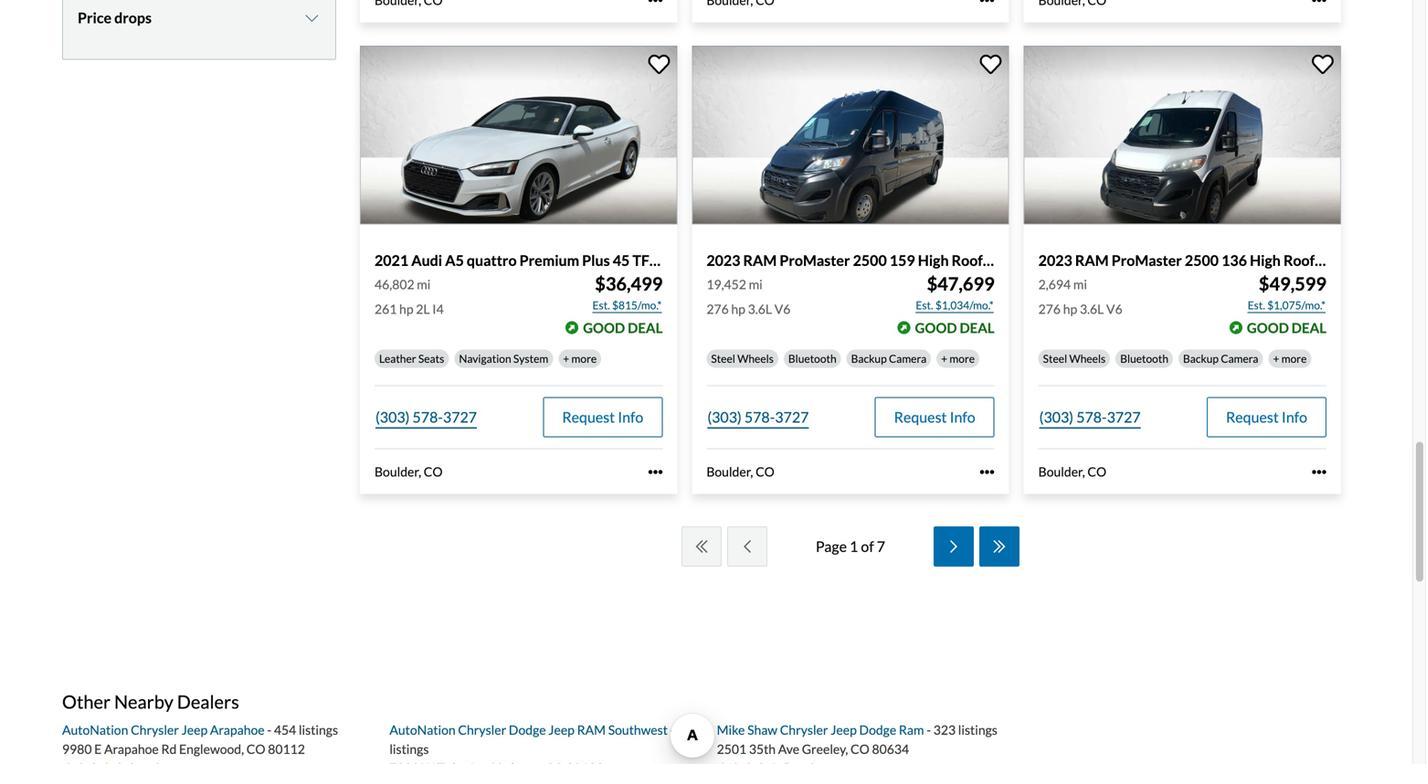 Task type: locate. For each thing, give the bounding box(es) containing it.
a5
[[445, 251, 464, 269]]

3 - from the left
[[927, 722, 931, 738]]

1 v6 from the left
[[775, 301, 791, 317]]

2 request info button from the left
[[875, 397, 995, 437]]

0 horizontal spatial -
[[267, 722, 272, 738]]

276 for $47,699
[[707, 301, 729, 317]]

276 down 2,694
[[1039, 301, 1061, 317]]

3 boulder, co from the left
[[1039, 464, 1107, 479]]

est. inside $36,499 est. $815/mo.*
[[593, 299, 610, 312]]

1
[[850, 538, 859, 555]]

good down the est. $1,034/mo.* button
[[915, 320, 957, 336]]

cargo
[[986, 251, 1025, 269], [1318, 251, 1358, 269]]

0 horizontal spatial hp
[[399, 301, 414, 317]]

19,452
[[707, 277, 747, 292]]

1 horizontal spatial steel wheels
[[1043, 352, 1106, 365]]

star image down 35th
[[743, 762, 756, 764]]

mi down the audi
[[417, 277, 431, 292]]

+ down the est. $1,075/mo.* button
[[1274, 352, 1280, 365]]

2023
[[707, 251, 741, 269], [1039, 251, 1073, 269]]

deal for $49,599
[[1292, 320, 1327, 336]]

good down est. $815/mo.* button
[[583, 320, 625, 336]]

boulder, for $36,499
[[375, 464, 421, 479]]

price drops button
[[78, 0, 321, 41]]

request info for $36,499
[[562, 408, 644, 426]]

1 2500 from the left
[[853, 251, 887, 269]]

deal down the $1,075/mo.*
[[1292, 320, 1327, 336]]

backup camera down the est. $1,075/mo.* button
[[1184, 352, 1259, 365]]

2 deal from the left
[[960, 320, 995, 336]]

2 horizontal spatial ram
[[1076, 251, 1109, 269]]

3 boulder, from the left
[[1039, 464, 1086, 479]]

mi down 'awd'
[[749, 277, 763, 292]]

2 fwd from the left
[[1389, 251, 1423, 269]]

request for $36,499
[[562, 408, 615, 426]]

request for $47,699
[[894, 408, 947, 426]]

arapahoe
[[210, 722, 265, 738], [104, 741, 159, 757]]

2 - from the left
[[671, 722, 675, 738]]

2 good deal from the left
[[915, 320, 995, 336]]

3 3727 from the left
[[1107, 408, 1141, 426]]

v6 inside 2,694 mi 276 hp 3.6l v6
[[1107, 301, 1123, 317]]

1 horizontal spatial 3727
[[775, 408, 809, 426]]

276 inside 2,694 mi 276 hp 3.6l v6
[[1039, 301, 1061, 317]]

camera down the est. $1,034/mo.* button
[[889, 352, 927, 365]]

3 est. from the left
[[1248, 299, 1266, 312]]

2 cargo from the left
[[1318, 251, 1358, 269]]

1 horizontal spatial est.
[[916, 299, 934, 312]]

more
[[572, 352, 597, 365], [950, 352, 975, 365], [1282, 352, 1307, 365]]

est. left the $1,075/mo.*
[[1248, 299, 1266, 312]]

1 bluetooth from the left
[[789, 352, 837, 365]]

est. inside '$47,699 est. $1,034/mo.*'
[[916, 299, 934, 312]]

wheels down 19,452 mi 276 hp 3.6l v6
[[738, 352, 774, 365]]

est. down $36,499
[[593, 299, 610, 312]]

1 horizontal spatial request
[[894, 408, 947, 426]]

roof up $47,699
[[952, 251, 983, 269]]

0 horizontal spatial est.
[[593, 299, 610, 312]]

1 horizontal spatial more
[[950, 352, 975, 365]]

2 horizontal spatial (303)
[[1040, 408, 1074, 426]]

0 horizontal spatial boulder,
[[375, 464, 421, 479]]

3 jeep from the left
[[831, 722, 857, 738]]

1 horizontal spatial cargo
[[1318, 251, 1358, 269]]

2500 left the 136
[[1185, 251, 1219, 269]]

3 more from the left
[[1282, 352, 1307, 365]]

boulder, co for $47,699
[[707, 464, 775, 479]]

steel
[[711, 352, 736, 365], [1043, 352, 1068, 365]]

1 horizontal spatial (303) 578-3727
[[708, 408, 809, 426]]

0 horizontal spatial van
[[1028, 251, 1054, 269]]

1 chrysler from the left
[[131, 722, 179, 738]]

+ more down the est. $1,034/mo.* button
[[942, 352, 975, 365]]

1 horizontal spatial good
[[915, 320, 957, 336]]

wheels down 2,694 mi 276 hp 3.6l v6 at the right top
[[1070, 352, 1106, 365]]

listings
[[299, 722, 338, 738], [959, 722, 998, 738], [390, 741, 429, 757]]

2023 up '19,452'
[[707, 251, 741, 269]]

high for $49,599
[[1250, 251, 1281, 269]]

high right the 136
[[1250, 251, 1281, 269]]

- left 323
[[927, 722, 931, 738]]

3 + more from the left
[[1274, 352, 1307, 365]]

backup for $47,699
[[851, 352, 887, 365]]

1 horizontal spatial wheels
[[1070, 352, 1106, 365]]

1 good deal from the left
[[583, 320, 663, 336]]

jeep
[[181, 722, 208, 738], [549, 722, 575, 738], [831, 722, 857, 738]]

276
[[707, 301, 729, 317], [1039, 301, 1061, 317]]

- left 454
[[267, 722, 272, 738]]

2 v6 from the left
[[1107, 301, 1123, 317]]

request info button for $36,499
[[543, 397, 663, 437]]

2 backup from the left
[[1184, 352, 1219, 365]]

2 horizontal spatial request
[[1227, 408, 1279, 426]]

steel for $47,699
[[711, 352, 736, 365]]

hp inside 19,452 mi 276 hp 3.6l v6
[[732, 301, 746, 317]]

1 horizontal spatial promaster
[[1112, 251, 1183, 269]]

1 horizontal spatial (303) 578-3727 button
[[707, 397, 810, 437]]

hp inside 2,694 mi 276 hp 3.6l v6
[[1064, 301, 1078, 317]]

promaster
[[780, 251, 850, 269], [1112, 251, 1183, 269]]

578- for $36,499
[[413, 408, 443, 426]]

2021 audi a5 quattro premium plus 45 tfsi convertible awd
[[375, 251, 781, 269]]

2 + from the left
[[942, 352, 948, 365]]

steel wheels down 19,452 mi 276 hp 3.6l v6
[[711, 352, 774, 365]]

- left 426
[[671, 722, 675, 738]]

1 2023 from the left
[[707, 251, 741, 269]]

mi inside 2,694 mi 276 hp 3.6l v6
[[1074, 277, 1088, 292]]

0 horizontal spatial good deal
[[583, 320, 663, 336]]

1 boulder, from the left
[[375, 464, 421, 479]]

good down the est. $1,075/mo.* button
[[1247, 320, 1289, 336]]

mi right 2,694
[[1074, 277, 1088, 292]]

0 horizontal spatial chrysler
[[131, 722, 179, 738]]

2 request info from the left
[[894, 408, 976, 426]]

3727 for $49,599
[[1107, 408, 1141, 426]]

2 camera from the left
[[1221, 352, 1259, 365]]

(303) 578-3727
[[376, 408, 477, 426], [708, 408, 809, 426], [1040, 408, 1141, 426]]

navigation system
[[459, 352, 549, 365]]

1 horizontal spatial boulder,
[[707, 464, 753, 479]]

2501 35th ave greeley, co 80634
[[717, 741, 909, 757]]

5 star image from the left
[[756, 762, 768, 764]]

est. for $49,599
[[1248, 299, 1266, 312]]

bluetooth for $47,699
[[789, 352, 837, 365]]

2 2500 from the left
[[1185, 251, 1219, 269]]

$1,034/mo.*
[[936, 299, 994, 312]]

159
[[890, 251, 915, 269]]

good deal down the est. $1,075/mo.* button
[[1247, 320, 1327, 336]]

0 horizontal spatial good
[[583, 320, 625, 336]]

page
[[816, 538, 847, 555]]

3 (303) 578-3727 button from the left
[[1039, 397, 1142, 437]]

high
[[918, 251, 949, 269], [1250, 251, 1281, 269]]

autonation chrysler jeep arapahoe - 454 listings
[[62, 722, 338, 738]]

deal down $815/mo.*
[[628, 320, 663, 336]]

2 good from the left
[[915, 320, 957, 336]]

1 horizontal spatial arapahoe
[[210, 722, 265, 738]]

+
[[563, 352, 570, 365], [942, 352, 948, 365], [1274, 352, 1280, 365]]

1 horizontal spatial dodge
[[860, 722, 897, 738]]

3 request info button from the left
[[1207, 397, 1327, 437]]

3 info from the left
[[1282, 408, 1308, 426]]

0 horizontal spatial arapahoe
[[104, 741, 159, 757]]

0 horizontal spatial wheels
[[738, 352, 774, 365]]

2 horizontal spatial deal
[[1292, 320, 1327, 336]]

autonation
[[62, 722, 128, 738], [390, 722, 456, 738]]

2 + more from the left
[[942, 352, 975, 365]]

(303) 578-3727 button
[[375, 397, 478, 437], [707, 397, 810, 437], [1039, 397, 1142, 437]]

2021
[[375, 251, 409, 269]]

2023 up 2,694
[[1039, 251, 1073, 269]]

camera
[[889, 352, 927, 365], [1221, 352, 1259, 365]]

0 horizontal spatial steel wheels
[[711, 352, 774, 365]]

2500 for $49,599
[[1185, 251, 1219, 269]]

est. inside $49,599 est. $1,075/mo.*
[[1248, 299, 1266, 312]]

0 horizontal spatial deal
[[628, 320, 663, 336]]

englewood,
[[179, 741, 244, 757]]

convertible
[[665, 251, 742, 269]]

2 bluetooth from the left
[[1121, 352, 1169, 365]]

request info button for $47,699
[[875, 397, 995, 437]]

578-
[[413, 408, 443, 426], [745, 408, 775, 426], [1077, 408, 1107, 426]]

jeep for mike shaw chrysler jeep dodge ram - 323 listings
[[831, 722, 857, 738]]

1 horizontal spatial -
[[671, 722, 675, 738]]

jeep left southwest
[[549, 722, 575, 738]]

1 est. from the left
[[593, 299, 610, 312]]

2 horizontal spatial 3727
[[1107, 408, 1141, 426]]

9980 e arapahoe rd englewood, co 80112
[[62, 741, 305, 757]]

plus
[[582, 251, 610, 269]]

2 horizontal spatial more
[[1282, 352, 1307, 365]]

276 for $49,599
[[1039, 301, 1061, 317]]

good for $49,599
[[1247, 320, 1289, 336]]

deal
[[628, 320, 663, 336], [960, 320, 995, 336], [1292, 320, 1327, 336]]

0 horizontal spatial v6
[[775, 301, 791, 317]]

1 request from the left
[[562, 408, 615, 426]]

star image down 2501
[[717, 762, 730, 764]]

wheels
[[738, 352, 774, 365], [1070, 352, 1106, 365]]

2 horizontal spatial +
[[1274, 352, 1280, 365]]

3 mi from the left
[[1074, 277, 1088, 292]]

35th
[[749, 741, 776, 757]]

1 backup from the left
[[851, 352, 887, 365]]

dealers
[[177, 691, 239, 713]]

hp
[[399, 301, 414, 317], [732, 301, 746, 317], [1064, 301, 1078, 317]]

leather
[[379, 352, 416, 365]]

+ more down the est. $1,075/mo.* button
[[1274, 352, 1307, 365]]

0 horizontal spatial 276
[[707, 301, 729, 317]]

drops
[[114, 9, 152, 27]]

1 horizontal spatial (303)
[[708, 408, 742, 426]]

+ more for $49,599
[[1274, 352, 1307, 365]]

578- for $47,699
[[745, 408, 775, 426]]

promaster up 19,452 mi 276 hp 3.6l v6
[[780, 251, 850, 269]]

578- for $49,599
[[1077, 408, 1107, 426]]

2 horizontal spatial chrysler
[[780, 722, 829, 738]]

hp for $49,599
[[1064, 301, 1078, 317]]

1 horizontal spatial good deal
[[915, 320, 995, 336]]

2 2023 from the left
[[1039, 251, 1073, 269]]

(303) 578-3727 button for $49,599
[[1039, 397, 1142, 437]]

good deal for $47,699
[[915, 320, 995, 336]]

+ more right system
[[563, 352, 597, 365]]

(303)
[[376, 408, 410, 426], [708, 408, 742, 426], [1040, 408, 1074, 426]]

2 horizontal spatial request info
[[1227, 408, 1308, 426]]

arapahoe right e
[[104, 741, 159, 757]]

1 deal from the left
[[628, 320, 663, 336]]

0 horizontal spatial more
[[572, 352, 597, 365]]

1 horizontal spatial roof
[[1284, 251, 1315, 269]]

v6
[[775, 301, 791, 317], [1107, 301, 1123, 317]]

mike shaw chrysler jeep dodge ram - 323 listings
[[717, 722, 998, 738]]

3 hp from the left
[[1064, 301, 1078, 317]]

good deal for $36,499
[[583, 320, 663, 336]]

2 horizontal spatial est.
[[1248, 299, 1266, 312]]

star image
[[75, 762, 88, 764], [101, 762, 113, 764], [113, 762, 126, 764], [730, 762, 743, 764], [756, 762, 768, 764], [768, 762, 781, 764]]

1 horizontal spatial high
[[1250, 251, 1281, 269]]

2 horizontal spatial boulder, co
[[1039, 464, 1107, 479]]

1 mi from the left
[[417, 277, 431, 292]]

2 horizontal spatial (303) 578-3727 button
[[1039, 397, 1142, 437]]

good deal
[[583, 320, 663, 336], [915, 320, 995, 336], [1247, 320, 1327, 336]]

listings inside the - 426 listings
[[390, 741, 429, 757]]

cargo up $47,699
[[986, 251, 1025, 269]]

1 steel wheels from the left
[[711, 352, 774, 365]]

backup camera down the est. $1,034/mo.* button
[[851, 352, 927, 365]]

0 horizontal spatial mi
[[417, 277, 431, 292]]

3727 for $36,499
[[443, 408, 477, 426]]

+ down the est. $1,034/mo.* button
[[942, 352, 948, 365]]

autonation chrysler jeep arapahoe link
[[62, 722, 267, 738]]

0 horizontal spatial camera
[[889, 352, 927, 365]]

roof for $47,699
[[952, 251, 983, 269]]

jeep up greeley,
[[831, 722, 857, 738]]

mi
[[417, 277, 431, 292], [749, 277, 763, 292], [1074, 277, 1088, 292]]

1 cargo from the left
[[986, 251, 1025, 269]]

backup camera
[[851, 352, 927, 365], [1184, 352, 1259, 365]]

2 hp from the left
[[732, 301, 746, 317]]

ram
[[744, 251, 777, 269], [1076, 251, 1109, 269], [577, 722, 606, 738]]

1 276 from the left
[[707, 301, 729, 317]]

3.6l for $49,599
[[1080, 301, 1104, 317]]

cargo up $49,599
[[1318, 251, 1358, 269]]

2500 for $47,699
[[853, 251, 887, 269]]

0 horizontal spatial request info
[[562, 408, 644, 426]]

2 backup camera from the left
[[1184, 352, 1259, 365]]

1 jeep from the left
[[181, 722, 208, 738]]

3 chrysler from the left
[[780, 722, 829, 738]]

7
[[877, 538, 886, 555]]

autonation for autonation chrysler jeep arapahoe - 454 listings
[[62, 722, 128, 738]]

46,802 mi 261 hp 2l i4
[[375, 277, 444, 317]]

co
[[424, 464, 443, 479], [756, 464, 775, 479], [1088, 464, 1107, 479], [247, 741, 266, 757], [851, 741, 870, 757]]

1 steel from the left
[[711, 352, 736, 365]]

0 horizontal spatial +
[[563, 352, 570, 365]]

0 horizontal spatial roof
[[952, 251, 983, 269]]

+ for $47,699
[[942, 352, 948, 365]]

ram left southwest
[[577, 722, 606, 738]]

276 inside 19,452 mi 276 hp 3.6l v6
[[707, 301, 729, 317]]

1 horizontal spatial chrysler
[[458, 722, 507, 738]]

2 horizontal spatial hp
[[1064, 301, 1078, 317]]

chrysler
[[131, 722, 179, 738], [458, 722, 507, 738], [780, 722, 829, 738]]

0 horizontal spatial promaster
[[780, 251, 850, 269]]

fwd for $47,699
[[1057, 251, 1091, 269]]

1 horizontal spatial v6
[[1107, 301, 1123, 317]]

1 boulder, co from the left
[[375, 464, 443, 479]]

roof for $49,599
[[1284, 251, 1315, 269]]

2 steel wheels from the left
[[1043, 352, 1106, 365]]

3.6l for $47,699
[[748, 301, 772, 317]]

(303) 578-3727 for $49,599
[[1040, 408, 1141, 426]]

3 (303) from the left
[[1040, 408, 1074, 426]]

wheels for $47,699
[[738, 352, 774, 365]]

0 vertical spatial arapahoe
[[210, 722, 265, 738]]

1 camera from the left
[[889, 352, 927, 365]]

good deal down the est. $1,034/mo.* button
[[915, 320, 995, 336]]

2 3727 from the left
[[775, 408, 809, 426]]

star image down 9980
[[62, 762, 75, 764]]

3 star image from the left
[[113, 762, 126, 764]]

2 info from the left
[[950, 408, 976, 426]]

leather seats
[[379, 352, 444, 365]]

1 horizontal spatial request info
[[894, 408, 976, 426]]

3 request from the left
[[1227, 408, 1279, 426]]

3.6l inside 2,694 mi 276 hp 3.6l v6
[[1080, 301, 1104, 317]]

1 horizontal spatial autonation
[[390, 722, 456, 738]]

2 horizontal spatial good deal
[[1247, 320, 1327, 336]]

1 horizontal spatial ellipsis h image
[[980, 0, 995, 7]]

1 high from the left
[[918, 251, 949, 269]]

v6 inside 19,452 mi 276 hp 3.6l v6
[[775, 301, 791, 317]]

2 jeep from the left
[[549, 722, 575, 738]]

bluetooth
[[789, 352, 837, 365], [1121, 352, 1169, 365]]

co for $36,499
[[424, 464, 443, 479]]

wheels for $49,599
[[1070, 352, 1106, 365]]

1 roof from the left
[[952, 251, 983, 269]]

1 vertical spatial arapahoe
[[104, 741, 159, 757]]

0 horizontal spatial high
[[918, 251, 949, 269]]

4 star image from the left
[[743, 762, 756, 764]]

mi for $49,599
[[1074, 277, 1088, 292]]

2023 for $47,699
[[707, 251, 741, 269]]

2 roof from the left
[[1284, 251, 1315, 269]]

1 horizontal spatial van
[[1360, 251, 1386, 269]]

bluetooth down 19,452 mi 276 hp 3.6l v6
[[789, 352, 837, 365]]

hp down '19,452'
[[732, 301, 746, 317]]

$815/mo.*
[[612, 299, 662, 312]]

star image
[[62, 762, 75, 764], [88, 762, 101, 764], [717, 762, 730, 764], [743, 762, 756, 764]]

steel wheels for $47,699
[[711, 352, 774, 365]]

2 578- from the left
[[745, 408, 775, 426]]

(303) 578-3727 button for $47,699
[[707, 397, 810, 437]]

0 horizontal spatial fwd
[[1057, 251, 1091, 269]]

0 horizontal spatial backup
[[851, 352, 887, 365]]

1 horizontal spatial deal
[[960, 320, 995, 336]]

ram for $49,599
[[1076, 251, 1109, 269]]

+ more
[[563, 352, 597, 365], [942, 352, 975, 365], [1274, 352, 1307, 365]]

2 boulder, co from the left
[[707, 464, 775, 479]]

jeep up 9980 e arapahoe rd englewood, co 80112
[[181, 722, 208, 738]]

1 fwd from the left
[[1057, 251, 1091, 269]]

1 horizontal spatial 2500
[[1185, 251, 1219, 269]]

roof up $49,599
[[1284, 251, 1315, 269]]

3 578- from the left
[[1077, 408, 1107, 426]]

- 426 listings
[[390, 722, 700, 757]]

1 horizontal spatial 578-
[[745, 408, 775, 426]]

2 horizontal spatial good
[[1247, 320, 1289, 336]]

0 horizontal spatial backup camera
[[851, 352, 927, 365]]

hp inside 46,802 mi 261 hp 2l i4
[[399, 301, 414, 317]]

1 horizontal spatial backup camera
[[1184, 352, 1259, 365]]

2 wheels from the left
[[1070, 352, 1106, 365]]

1 wheels from the left
[[738, 352, 774, 365]]

deal for $47,699
[[960, 320, 995, 336]]

mi inside 19,452 mi 276 hp 3.6l v6
[[749, 277, 763, 292]]

3 + from the left
[[1274, 352, 1280, 365]]

more down the $1,075/mo.*
[[1282, 352, 1307, 365]]

0 horizontal spatial dodge
[[509, 722, 546, 738]]

1 horizontal spatial fwd
[[1389, 251, 1423, 269]]

1 info from the left
[[618, 408, 644, 426]]

0 horizontal spatial (303) 578-3727
[[376, 408, 477, 426]]

more down '$1,034/mo.*'
[[950, 352, 975, 365]]

2 boulder, from the left
[[707, 464, 753, 479]]

1 578- from the left
[[413, 408, 443, 426]]

2501
[[717, 741, 747, 757]]

2500 left 159
[[853, 251, 887, 269]]

est. $815/mo.* button
[[592, 296, 663, 315]]

3.6l
[[748, 301, 772, 317], [1080, 301, 1104, 317]]

1 horizontal spatial listings
[[390, 741, 429, 757]]

est. left '$1,034/mo.*'
[[916, 299, 934, 312]]

3.6l inside 19,452 mi 276 hp 3.6l v6
[[748, 301, 772, 317]]

3 (303) 578-3727 from the left
[[1040, 408, 1141, 426]]

2 276 from the left
[[1039, 301, 1061, 317]]

1 horizontal spatial bluetooth
[[1121, 352, 1169, 365]]

boulder,
[[375, 464, 421, 479], [707, 464, 753, 479], [1039, 464, 1086, 479]]

2 est. from the left
[[916, 299, 934, 312]]

request info for $47,699
[[894, 408, 976, 426]]

0 horizontal spatial cargo
[[986, 251, 1025, 269]]

van for $47,699
[[1028, 251, 1054, 269]]

star image down e
[[88, 762, 101, 764]]

dodge
[[509, 722, 546, 738], [860, 722, 897, 738]]

steel down 2,694 mi 276 hp 3.6l v6 at the right top
[[1043, 352, 1068, 365]]

1 (303) from the left
[[376, 408, 410, 426]]

boulder, co for $49,599
[[1039, 464, 1107, 479]]

3 deal from the left
[[1292, 320, 1327, 336]]

arapahoe up englewood,
[[210, 722, 265, 738]]

2 horizontal spatial 578-
[[1077, 408, 1107, 426]]

2 horizontal spatial -
[[927, 722, 931, 738]]

2 van from the left
[[1360, 251, 1386, 269]]

276 down '19,452'
[[707, 301, 729, 317]]

1 horizontal spatial +
[[942, 352, 948, 365]]

1 star image from the left
[[62, 762, 75, 764]]

1 (303) 578-3727 button from the left
[[375, 397, 478, 437]]

0 horizontal spatial 2023
[[707, 251, 741, 269]]

steel wheels down 2,694 mi 276 hp 3.6l v6 at the right top
[[1043, 352, 1106, 365]]

-
[[267, 722, 272, 738], [671, 722, 675, 738], [927, 722, 931, 738]]

backup camera for $49,599
[[1184, 352, 1259, 365]]

request info
[[562, 408, 644, 426], [894, 408, 976, 426], [1227, 408, 1308, 426]]

1 horizontal spatial mi
[[749, 277, 763, 292]]

deal down '$1,034/mo.*'
[[960, 320, 995, 336]]

steel wheels for $49,599
[[1043, 352, 1106, 365]]

3 good deal from the left
[[1247, 320, 1327, 336]]

more for $47,699
[[950, 352, 975, 365]]

est. for $47,699
[[916, 299, 934, 312]]

0 horizontal spatial info
[[618, 408, 644, 426]]

2 horizontal spatial boulder,
[[1039, 464, 1086, 479]]

2 high from the left
[[1250, 251, 1281, 269]]

2 steel from the left
[[1043, 352, 1068, 365]]

+ right system
[[563, 352, 570, 365]]

info
[[618, 408, 644, 426], [950, 408, 976, 426], [1282, 408, 1308, 426]]

0 horizontal spatial (303)
[[376, 408, 410, 426]]

mi inside 46,802 mi 261 hp 2l i4
[[417, 277, 431, 292]]

promaster for $47,699
[[780, 251, 850, 269]]

1 horizontal spatial 2023
[[1039, 251, 1073, 269]]

est. $1,075/mo.* button
[[1247, 296, 1327, 315]]

2 (303) 578-3727 from the left
[[708, 408, 809, 426]]

est. $1,034/mo.* button
[[915, 296, 995, 315]]

1 van from the left
[[1028, 251, 1054, 269]]

hp left 2l
[[399, 301, 414, 317]]

boulder, co
[[375, 464, 443, 479], [707, 464, 775, 479], [1039, 464, 1107, 479]]

1 horizontal spatial info
[[950, 408, 976, 426]]

0 horizontal spatial (303) 578-3727 button
[[375, 397, 478, 437]]

0 horizontal spatial + more
[[563, 352, 597, 365]]

2 horizontal spatial listings
[[959, 722, 998, 738]]

van for $49,599
[[1360, 251, 1386, 269]]

0 horizontal spatial steel
[[711, 352, 736, 365]]

3 good from the left
[[1247, 320, 1289, 336]]

autonation chrysler dodge jeep ram southwest link
[[390, 722, 671, 738]]

high right 159
[[918, 251, 949, 269]]

2 mi from the left
[[749, 277, 763, 292]]

1 request info button from the left
[[543, 397, 663, 437]]

good deal down est. $815/mo.* button
[[583, 320, 663, 336]]

0 horizontal spatial request info button
[[543, 397, 663, 437]]

request info for $49,599
[[1227, 408, 1308, 426]]

bluetooth down 2,694 mi 276 hp 3.6l v6 at the right top
[[1121, 352, 1169, 365]]

- inside the - 426 listings
[[671, 722, 675, 738]]

2 (303) 578-3727 button from the left
[[707, 397, 810, 437]]

camera down the est. $1,075/mo.* button
[[1221, 352, 1259, 365]]

2 horizontal spatial request info button
[[1207, 397, 1327, 437]]

more right system
[[572, 352, 597, 365]]

ellipsis h image
[[648, 0, 663, 7], [1312, 0, 1327, 7], [980, 465, 995, 479], [1312, 465, 1327, 479]]

2023 for $49,599
[[1039, 251, 1073, 269]]

ram up 2,694 mi 276 hp 3.6l v6 at the right top
[[1076, 251, 1109, 269]]

hp down 2,694
[[1064, 301, 1078, 317]]

2 horizontal spatial (303) 578-3727
[[1040, 408, 1141, 426]]

(303) 578-3727 for $36,499
[[376, 408, 477, 426]]

1 request info from the left
[[562, 408, 644, 426]]

ram up 19,452 mi 276 hp 3.6l v6
[[744, 251, 777, 269]]

ellipsis h image
[[980, 0, 995, 7], [648, 465, 663, 479]]

2500
[[853, 251, 887, 269], [1185, 251, 1219, 269]]

steel down 19,452 mi 276 hp 3.6l v6
[[711, 352, 736, 365]]

backup
[[851, 352, 887, 365], [1184, 352, 1219, 365]]

request info button
[[543, 397, 663, 437], [875, 397, 995, 437], [1207, 397, 1327, 437]]

1 horizontal spatial 276
[[1039, 301, 1061, 317]]

0 horizontal spatial autonation
[[62, 722, 128, 738]]

promaster up 2,694 mi 276 hp 3.6l v6 at the right top
[[1112, 251, 1183, 269]]



Task type: vqa. For each thing, say whether or not it's contained in the screenshot.
Backup associated with $47,699
yes



Task type: describe. For each thing, give the bounding box(es) containing it.
1 more from the left
[[572, 352, 597, 365]]

1 star image from the left
[[75, 762, 88, 764]]

2023 ram promaster 2500 136 high roof cargo van fwd
[[1039, 251, 1423, 269]]

request info button for $49,599
[[1207, 397, 1327, 437]]

$1,075/mo.*
[[1268, 299, 1326, 312]]

3 star image from the left
[[717, 762, 730, 764]]

$49,599
[[1259, 273, 1327, 295]]

fwd for $49,599
[[1389, 251, 1423, 269]]

good for $47,699
[[915, 320, 957, 336]]

greeley,
[[802, 741, 848, 757]]

3727 for $47,699
[[775, 408, 809, 426]]

(303) 578-3727 for $47,699
[[708, 408, 809, 426]]

2 star image from the left
[[88, 762, 101, 764]]

camera for $49,599
[[1221, 352, 1259, 365]]

nearby
[[114, 691, 174, 713]]

mike shaw chrysler jeep dodge ram link
[[717, 722, 927, 738]]

chevron left image
[[738, 539, 757, 554]]

1 + more from the left
[[563, 352, 597, 365]]

1 - from the left
[[267, 722, 272, 738]]

$36,499 est. $815/mo.*
[[593, 273, 663, 312]]

(303) for $49,599
[[1040, 408, 1074, 426]]

2 dodge from the left
[[860, 722, 897, 738]]

cargo for $49,599
[[1318, 251, 1358, 269]]

chrysler for jeep
[[131, 722, 179, 738]]

261
[[375, 301, 397, 317]]

backup for $49,599
[[1184, 352, 1219, 365]]

(303) 578-3727 button for $36,499
[[375, 397, 478, 437]]

info for $36,499
[[618, 408, 644, 426]]

v6 for $47,699
[[775, 301, 791, 317]]

promaster for $49,599
[[1112, 251, 1183, 269]]

co for $49,599
[[1088, 464, 1107, 479]]

more for $49,599
[[1282, 352, 1307, 365]]

autonation for autonation chrysler dodge jeep ram southwest
[[390, 722, 456, 738]]

white 2021 audi a5 quattro premium plus 45 tfsi convertible awd convertible all-wheel drive automatic image
[[360, 46, 678, 224]]

tfsi
[[633, 251, 662, 269]]

426
[[677, 722, 700, 738]]

other
[[62, 691, 111, 713]]

mi for $47,699
[[749, 277, 763, 292]]

bright white clearcoat 2023 ram promaster 2500 136 high roof cargo van fwd van front-wheel drive automatic image
[[1024, 46, 1342, 224]]

chevron down image
[[303, 11, 321, 25]]

other nearby dealers
[[62, 691, 239, 713]]

info for $49,599
[[1282, 408, 1308, 426]]

46,802
[[375, 277, 415, 292]]

high for $47,699
[[918, 251, 949, 269]]

2,694
[[1039, 277, 1071, 292]]

boulder, for $47,699
[[707, 464, 753, 479]]

i4
[[433, 301, 444, 317]]

2l
[[416, 301, 430, 317]]

bluetooth for $49,599
[[1121, 352, 1169, 365]]

136
[[1222, 251, 1248, 269]]

awd
[[745, 251, 781, 269]]

steel for $49,599
[[1043, 352, 1068, 365]]

seats
[[419, 352, 444, 365]]

rd
[[161, 741, 177, 757]]

jeep for autonation chrysler dodge jeep ram southwest
[[549, 722, 575, 738]]

boulder, for $49,599
[[1039, 464, 1086, 479]]

good deal for $49,599
[[1247, 320, 1327, 336]]

(303) for $36,499
[[376, 408, 410, 426]]

price drops
[[78, 9, 152, 27]]

info for $47,699
[[950, 408, 976, 426]]

0 vertical spatial ellipsis h image
[[980, 0, 995, 7]]

of
[[861, 538, 874, 555]]

v6 for $49,599
[[1107, 301, 1123, 317]]

co for $47,699
[[756, 464, 775, 479]]

$47,699 est. $1,034/mo.*
[[916, 273, 995, 312]]

camera for $47,699
[[889, 352, 927, 365]]

chevron double right image
[[991, 539, 1009, 554]]

chevron double left image
[[693, 539, 711, 554]]

good for $36,499
[[583, 320, 625, 336]]

price
[[78, 9, 112, 27]]

est. for $36,499
[[593, 299, 610, 312]]

hp for $47,699
[[732, 301, 746, 317]]

$47,699
[[927, 273, 995, 295]]

4 star image from the left
[[730, 762, 743, 764]]

$36,499
[[595, 273, 663, 295]]

navigation
[[459, 352, 511, 365]]

0 horizontal spatial ellipsis h image
[[648, 465, 663, 479]]

+ for $49,599
[[1274, 352, 1280, 365]]

premium
[[520, 251, 580, 269]]

ave
[[778, 741, 800, 757]]

ram
[[899, 722, 924, 738]]

shaw
[[748, 722, 778, 738]]

audi
[[411, 251, 442, 269]]

80112
[[268, 741, 305, 757]]

backup camera for $47,699
[[851, 352, 927, 365]]

mi for $36,499
[[417, 277, 431, 292]]

black clearcoat 2023 ram promaster 2500 159 high roof cargo van fwd van front-wheel drive automatic image
[[692, 46, 1010, 224]]

hp for $36,499
[[399, 301, 414, 317]]

1 + from the left
[[563, 352, 570, 365]]

request for $49,599
[[1227, 408, 1279, 426]]

0 horizontal spatial listings
[[299, 722, 338, 738]]

1 dodge from the left
[[509, 722, 546, 738]]

80634
[[872, 741, 909, 757]]

45
[[613, 251, 630, 269]]

southwest
[[608, 722, 668, 738]]

mike
[[717, 722, 745, 738]]

(303) for $47,699
[[708, 408, 742, 426]]

2,694 mi 276 hp 3.6l v6
[[1039, 277, 1123, 317]]

e
[[94, 741, 102, 757]]

cargo for $47,699
[[986, 251, 1025, 269]]

system
[[514, 352, 549, 365]]

2 star image from the left
[[101, 762, 113, 764]]

0 horizontal spatial ram
[[577, 722, 606, 738]]

323
[[934, 722, 956, 738]]

boulder, co for $36,499
[[375, 464, 443, 479]]

page 1 of 7
[[816, 538, 886, 555]]

19,452 mi 276 hp 3.6l v6
[[707, 277, 791, 317]]

9980
[[62, 741, 92, 757]]

chrysler for dodge
[[458, 722, 507, 738]]

$49,599 est. $1,075/mo.*
[[1248, 273, 1327, 312]]

ram for $47,699
[[744, 251, 777, 269]]

autonation chrysler dodge jeep ram southwest
[[390, 722, 671, 738]]

+ more for $47,699
[[942, 352, 975, 365]]

quattro
[[467, 251, 517, 269]]

6 star image from the left
[[768, 762, 781, 764]]

deal for $36,499
[[628, 320, 663, 336]]

454
[[274, 722, 296, 738]]

2023 ram promaster 2500 159 high roof cargo van fwd
[[707, 251, 1091, 269]]

chevron right image
[[945, 539, 963, 554]]



